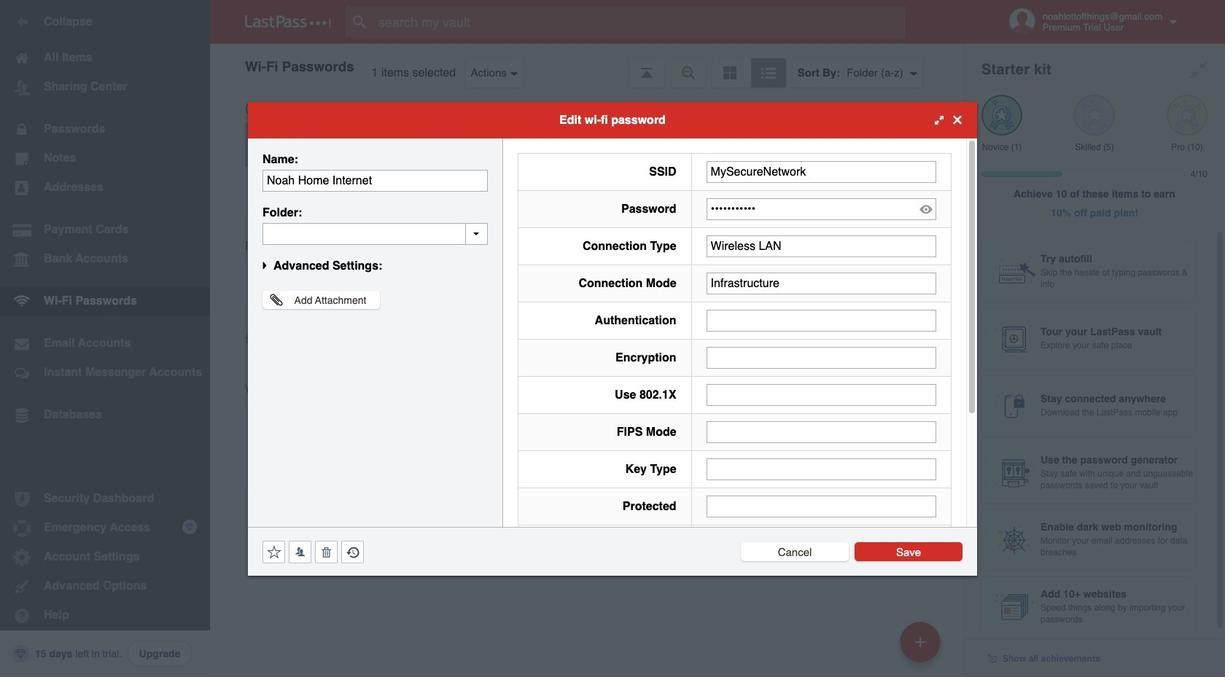 Task type: vqa. For each thing, say whether or not it's contained in the screenshot.
the Main navigation "navigation" at left
yes



Task type: describe. For each thing, give the bounding box(es) containing it.
main navigation navigation
[[0, 0, 210, 678]]

lastpass image
[[245, 15, 331, 28]]



Task type: locate. For each thing, give the bounding box(es) containing it.
None password field
[[707, 198, 937, 220]]

search my vault text field
[[346, 6, 929, 38]]

Search search field
[[346, 6, 929, 38]]

dialog
[[248, 102, 978, 669]]

vault options navigation
[[210, 44, 965, 88]]

None text field
[[707, 235, 937, 257], [707, 496, 937, 518], [707, 235, 937, 257], [707, 496, 937, 518]]

new item image
[[916, 637, 926, 648]]

None text field
[[707, 161, 937, 183], [263, 170, 488, 192], [263, 223, 488, 245], [707, 273, 937, 294], [707, 310, 937, 332], [707, 347, 937, 369], [707, 384, 937, 406], [707, 421, 937, 443], [707, 459, 937, 480], [707, 161, 937, 183], [263, 170, 488, 192], [263, 223, 488, 245], [707, 273, 937, 294], [707, 310, 937, 332], [707, 347, 937, 369], [707, 384, 937, 406], [707, 421, 937, 443], [707, 459, 937, 480]]

new item navigation
[[895, 618, 950, 678]]



